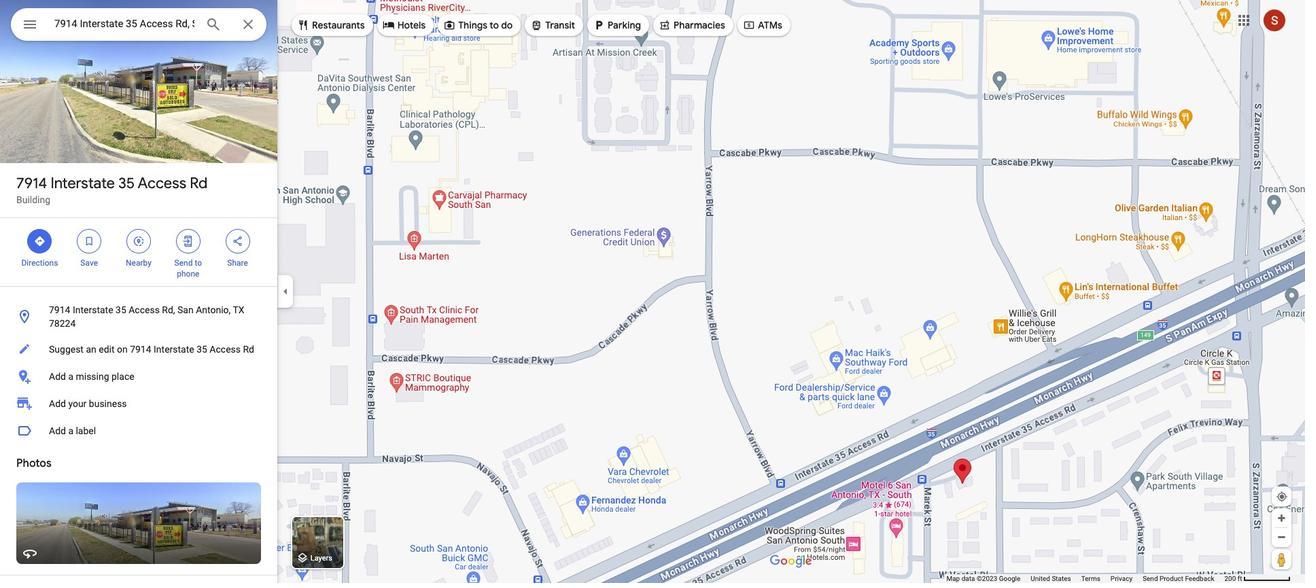 Task type: vqa. For each thing, say whether or not it's contained in the screenshot.


Task type: locate. For each thing, give the bounding box(es) containing it.
1 vertical spatial add
[[49, 399, 66, 409]]

35
[[118, 174, 135, 193], [116, 305, 126, 316], [197, 344, 207, 355]]

tx
[[233, 305, 245, 316]]

7914
[[16, 174, 47, 193], [49, 305, 70, 316], [130, 344, 151, 355]]


[[593, 18, 605, 33]]

send left product
[[1143, 575, 1159, 583]]

 hotels
[[383, 18, 426, 33]]

35 up 
[[118, 174, 135, 193]]

0 vertical spatial 7914
[[16, 174, 47, 193]]

add left your
[[49, 399, 66, 409]]

a
[[68, 371, 73, 382], [68, 426, 73, 437]]


[[22, 15, 38, 34]]

2 vertical spatial interstate
[[154, 344, 194, 355]]

add left label on the bottom of page
[[49, 426, 66, 437]]


[[83, 234, 95, 249]]

save
[[80, 258, 98, 268]]

a inside button
[[68, 426, 73, 437]]

a inside button
[[68, 371, 73, 382]]

1 vertical spatial interstate
[[73, 305, 113, 316]]


[[444, 18, 456, 33]]

7914 interstate 35 access rd, san antonio, tx 78224
[[49, 305, 245, 329]]

actions for 7914 interstate 35 access rd region
[[0, 218, 277, 286]]

0 horizontal spatial rd
[[190, 174, 208, 193]]

to up phone
[[195, 258, 202, 268]]

1 vertical spatial rd
[[243, 344, 254, 355]]

interstate
[[51, 174, 115, 193], [73, 305, 113, 316], [154, 344, 194, 355]]

access down antonio,
[[210, 344, 241, 355]]

0 vertical spatial send
[[174, 258, 193, 268]]

1 a from the top
[[68, 371, 73, 382]]

1 add from the top
[[49, 371, 66, 382]]

interstate inside the 7914 interstate 35 access rd building
[[51, 174, 115, 193]]

1 vertical spatial send
[[1143, 575, 1159, 583]]

2 vertical spatial 7914
[[130, 344, 151, 355]]


[[133, 234, 145, 249]]

san
[[178, 305, 194, 316]]


[[743, 18, 756, 33]]

to
[[490, 19, 499, 31], [195, 258, 202, 268]]

2 horizontal spatial 7914
[[130, 344, 151, 355]]

7914 for rd,
[[49, 305, 70, 316]]

label
[[76, 426, 96, 437]]

0 horizontal spatial to
[[195, 258, 202, 268]]

send inside send to phone
[[174, 258, 193, 268]]

add inside button
[[49, 426, 66, 437]]

2 vertical spatial access
[[210, 344, 241, 355]]

1 vertical spatial access
[[129, 305, 160, 316]]

35 inside the 7914 interstate 35 access rd building
[[118, 174, 135, 193]]

to left do
[[490, 19, 499, 31]]

1 vertical spatial 35
[[116, 305, 126, 316]]

interstate for rd,
[[73, 305, 113, 316]]

send for send product feedback
[[1143, 575, 1159, 583]]

35 up "on"
[[116, 305, 126, 316]]

footer containing map data ©2023 google
[[947, 575, 1225, 584]]

product
[[1160, 575, 1184, 583]]

2 a from the top
[[68, 426, 73, 437]]

7914 interstate 35 access rd main content
[[0, 0, 277, 584]]

7914 inside the 7914 interstate 35 access rd building
[[16, 174, 47, 193]]

access inside 7914 interstate 35 access rd, san antonio, tx 78224
[[129, 305, 160, 316]]


[[659, 18, 671, 33]]

interstate down rd,
[[154, 344, 194, 355]]

None field
[[54, 16, 195, 32]]

united states button
[[1031, 575, 1072, 584]]

0 horizontal spatial 7914
[[16, 174, 47, 193]]

access
[[138, 174, 186, 193], [129, 305, 160, 316], [210, 344, 241, 355]]

1 horizontal spatial 7914
[[49, 305, 70, 316]]

0 vertical spatial to
[[490, 19, 499, 31]]

on
[[117, 344, 128, 355]]

0 vertical spatial add
[[49, 371, 66, 382]]

3 add from the top
[[49, 426, 66, 437]]

access left rd,
[[129, 305, 160, 316]]

add a label button
[[0, 418, 277, 445]]

2 add from the top
[[49, 399, 66, 409]]

send
[[174, 258, 193, 268], [1143, 575, 1159, 583]]

google maps element
[[0, 0, 1306, 584]]

access up 
[[138, 174, 186, 193]]

building
[[16, 195, 50, 205]]

 things to do
[[444, 18, 513, 33]]

7914 inside 7914 interstate 35 access rd, san antonio, tx 78224
[[49, 305, 70, 316]]

collapse side panel image
[[278, 284, 293, 299]]

add down suggest
[[49, 371, 66, 382]]

©2023
[[977, 575, 998, 583]]

1 vertical spatial to
[[195, 258, 202, 268]]

suggest an edit on 7914 interstate 35 access rd button
[[0, 336, 277, 363]]

200
[[1225, 575, 1237, 583]]

rd,
[[162, 305, 175, 316]]

privacy button
[[1111, 575, 1133, 584]]

0 vertical spatial access
[[138, 174, 186, 193]]

suggest
[[49, 344, 84, 355]]

rd down tx on the bottom of the page
[[243, 344, 254, 355]]

7914 up 78224
[[49, 305, 70, 316]]


[[531, 18, 543, 33]]

access inside the 7914 interstate 35 access rd building
[[138, 174, 186, 193]]

7914 up building
[[16, 174, 47, 193]]

2 vertical spatial 35
[[197, 344, 207, 355]]

35 down antonio,
[[197, 344, 207, 355]]

 restaurants
[[297, 18, 365, 33]]

data
[[962, 575, 976, 583]]

edit
[[99, 344, 115, 355]]

interstate inside 7914 interstate 35 access rd, san antonio, tx 78224
[[73, 305, 113, 316]]

send up phone
[[174, 258, 193, 268]]

1 vertical spatial 7914
[[49, 305, 70, 316]]

send inside send product feedback button
[[1143, 575, 1159, 583]]

a left missing on the bottom
[[68, 371, 73, 382]]

add
[[49, 371, 66, 382], [49, 399, 66, 409], [49, 426, 66, 437]]

7914 for rd
[[16, 174, 47, 193]]

7914 Interstate 35 Access Rd, San Antonio, TX 78224 field
[[11, 8, 267, 41]]

0 vertical spatial a
[[68, 371, 73, 382]]

interstate up ""
[[51, 174, 115, 193]]

1 horizontal spatial rd
[[243, 344, 254, 355]]

add your business
[[49, 399, 127, 409]]

parking
[[608, 19, 641, 31]]

 transit
[[531, 18, 575, 33]]

footer
[[947, 575, 1225, 584]]

google account: sheryl atherton  
(sheryl.atherton@adept.ai) image
[[1264, 9, 1286, 31]]

 parking
[[593, 18, 641, 33]]

things
[[458, 19, 488, 31]]

200 ft button
[[1225, 575, 1291, 583]]

a for missing
[[68, 371, 73, 382]]

terms
[[1082, 575, 1101, 583]]

footer inside google maps element
[[947, 575, 1225, 584]]

a left label on the bottom of page
[[68, 426, 73, 437]]

rd up ''
[[190, 174, 208, 193]]

7914 right "on"
[[130, 344, 151, 355]]

1 vertical spatial a
[[68, 426, 73, 437]]

rd
[[190, 174, 208, 193], [243, 344, 254, 355]]

add inside button
[[49, 371, 66, 382]]

0 vertical spatial 35
[[118, 174, 135, 193]]

restaurants
[[312, 19, 365, 31]]

suggest an edit on 7914 interstate 35 access rd
[[49, 344, 254, 355]]


[[182, 234, 194, 249]]

your
[[68, 399, 87, 409]]

35 inside suggest an edit on 7914 interstate 35 access rd button
[[197, 344, 207, 355]]

0 horizontal spatial send
[[174, 258, 193, 268]]

35 inside 7914 interstate 35 access rd, san antonio, tx 78224
[[116, 305, 126, 316]]

1 horizontal spatial to
[[490, 19, 499, 31]]

 atms
[[743, 18, 783, 33]]


[[297, 18, 309, 33]]

0 vertical spatial rd
[[190, 174, 208, 193]]

7914 interstate 35 access rd building
[[16, 174, 208, 205]]

2 vertical spatial add
[[49, 426, 66, 437]]

to inside  things to do
[[490, 19, 499, 31]]

1 horizontal spatial send
[[1143, 575, 1159, 583]]

0 vertical spatial interstate
[[51, 174, 115, 193]]


[[34, 234, 46, 249]]

zoom out image
[[1277, 533, 1287, 543]]

interstate up 78224
[[73, 305, 113, 316]]

atms
[[758, 19, 783, 31]]



Task type: describe. For each thing, give the bounding box(es) containing it.

[[232, 234, 244, 249]]

rd inside the 7914 interstate 35 access rd building
[[190, 174, 208, 193]]

send to phone
[[174, 258, 202, 279]]

business
[[89, 399, 127, 409]]

zoom in image
[[1277, 513, 1287, 524]]

photos
[[16, 457, 51, 471]]

78224
[[49, 318, 76, 329]]

phone
[[177, 269, 200, 279]]

send product feedback
[[1143, 575, 1215, 583]]

hotels
[[398, 19, 426, 31]]

 search field
[[11, 8, 267, 44]]

states
[[1052, 575, 1072, 583]]

to inside send to phone
[[195, 258, 202, 268]]

interstate for rd
[[51, 174, 115, 193]]

a for label
[[68, 426, 73, 437]]

7914 interstate 35 access rd, san antonio, tx 78224 button
[[0, 298, 277, 336]]

nearby
[[126, 258, 152, 268]]


[[383, 18, 395, 33]]

privacy
[[1111, 575, 1133, 583]]

access for rd,
[[129, 305, 160, 316]]

add for add a missing place
[[49, 371, 66, 382]]

add for add your business
[[49, 399, 66, 409]]

add a label
[[49, 426, 96, 437]]

ft
[[1238, 575, 1243, 583]]

rd inside button
[[243, 344, 254, 355]]

access for rd
[[138, 174, 186, 193]]

 pharmacies
[[659, 18, 726, 33]]

add your business link
[[0, 390, 277, 418]]

show street view coverage image
[[1272, 550, 1292, 570]]

united
[[1031, 575, 1051, 583]]

send for send to phone
[[174, 258, 193, 268]]

place
[[112, 371, 134, 382]]

35 for rd
[[118, 174, 135, 193]]

share
[[227, 258, 248, 268]]

add for add a label
[[49, 426, 66, 437]]

missing
[[76, 371, 109, 382]]

add a missing place button
[[0, 363, 277, 390]]

antonio,
[[196, 305, 231, 316]]

map
[[947, 575, 960, 583]]

united states
[[1031, 575, 1072, 583]]

an
[[86, 344, 96, 355]]

send product feedback button
[[1143, 575, 1215, 584]]

google
[[1000, 575, 1021, 583]]

terms button
[[1082, 575, 1101, 584]]

directions
[[21, 258, 58, 268]]

pharmacies
[[674, 19, 726, 31]]

transit
[[546, 19, 575, 31]]

7914 inside button
[[130, 344, 151, 355]]

none field inside 7914 interstate 35 access rd, san antonio, tx 78224 field
[[54, 16, 195, 32]]

show your location image
[[1277, 491, 1289, 503]]

feedback
[[1186, 575, 1215, 583]]

interstate inside button
[[154, 344, 194, 355]]

add a missing place
[[49, 371, 134, 382]]

35 for rd,
[[116, 305, 126, 316]]

map data ©2023 google
[[947, 575, 1021, 583]]

do
[[501, 19, 513, 31]]

200 ft
[[1225, 575, 1243, 583]]

 button
[[11, 8, 49, 44]]

layers
[[311, 555, 333, 563]]

access inside button
[[210, 344, 241, 355]]



